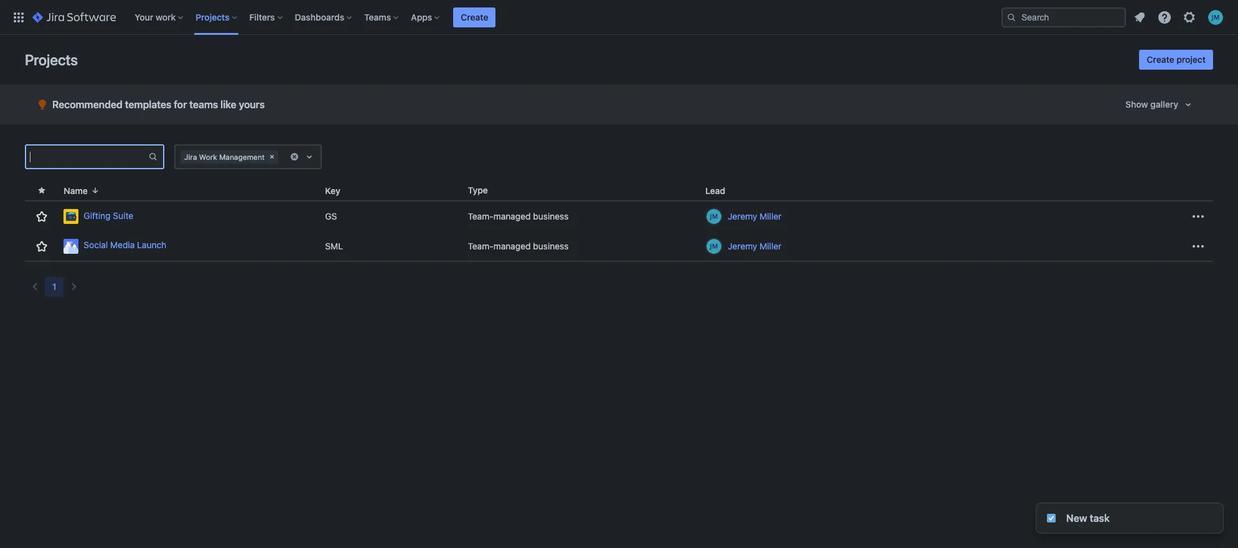 Task type: vqa. For each thing, say whether or not it's contained in the screenshot.
Find help and give feedback
no



Task type: locate. For each thing, give the bounding box(es) containing it.
miller for sml
[[760, 241, 782, 251]]

1 team- from the top
[[468, 211, 494, 222]]

1 vertical spatial team-
[[468, 241, 494, 251]]

previous image
[[27, 280, 42, 295]]

1 miller from the top
[[760, 211, 782, 222]]

projects
[[196, 12, 230, 22], [25, 51, 78, 69]]

2 business from the top
[[533, 241, 569, 251]]

1 vertical spatial jeremy miller
[[728, 241, 782, 251]]

1 vertical spatial jeremy miller link
[[728, 240, 782, 253]]

create inside button
[[461, 12, 489, 22]]

1 jeremy miller from the top
[[728, 211, 782, 222]]

teams
[[189, 99, 218, 110]]

create project button
[[1140, 50, 1214, 70]]

social
[[84, 240, 108, 250]]

miller
[[760, 211, 782, 222], [760, 241, 782, 251]]

recommended
[[52, 99, 122, 110]]

1 jeremy miller link from the top
[[728, 210, 782, 223]]

more image
[[1191, 239, 1206, 254]]

1 team-managed business from the top
[[468, 211, 569, 222]]

1 vertical spatial miller
[[760, 241, 782, 251]]

sml
[[325, 241, 343, 251]]

2 jeremy from the top
[[728, 241, 758, 251]]

team-
[[468, 211, 494, 222], [468, 241, 494, 251]]

jeremy miller link
[[728, 210, 782, 223], [728, 240, 782, 253]]

1 vertical spatial business
[[533, 241, 569, 251]]

2 jeremy miller from the top
[[728, 241, 782, 251]]

0 vertical spatial jeremy miller link
[[728, 210, 782, 223]]

0 vertical spatial jeremy miller
[[728, 211, 782, 222]]

0 vertical spatial team-
[[468, 211, 494, 222]]

jeremy
[[728, 211, 758, 222], [728, 241, 758, 251]]

gs
[[325, 211, 337, 222]]

create
[[461, 12, 489, 22], [1147, 54, 1175, 65]]

1 jeremy from the top
[[728, 211, 758, 222]]

1 managed from the top
[[494, 211, 531, 222]]

gifting
[[84, 210, 111, 221]]

projects down appswitcher icon
[[25, 51, 78, 69]]

team-managed business for gs
[[468, 211, 569, 222]]

2 team- from the top
[[468, 241, 494, 251]]

managed
[[494, 211, 531, 222], [494, 241, 531, 251]]

clear image
[[290, 152, 300, 162]]

launch
[[137, 240, 166, 250]]

jira work management
[[184, 152, 265, 162]]

0 vertical spatial business
[[533, 211, 569, 222]]

filters
[[249, 12, 275, 22]]

1 horizontal spatial create
[[1147, 54, 1175, 65]]

primary element
[[7, 0, 1002, 35]]

jeremy miller
[[728, 211, 782, 222], [728, 241, 782, 251]]

2 managed from the top
[[494, 241, 531, 251]]

1 business from the top
[[533, 211, 569, 222]]

0 vertical spatial projects
[[196, 12, 230, 22]]

help image
[[1158, 10, 1173, 25]]

0 vertical spatial create
[[461, 12, 489, 22]]

like
[[221, 99, 236, 110]]

create left project
[[1147, 54, 1175, 65]]

your work
[[135, 12, 176, 22]]

0 vertical spatial managed
[[494, 211, 531, 222]]

search image
[[1007, 12, 1017, 22]]

next image
[[66, 280, 81, 295]]

gallery
[[1151, 99, 1179, 110]]

0 vertical spatial jeremy
[[728, 211, 758, 222]]

1 vertical spatial create
[[1147, 54, 1175, 65]]

work
[[156, 12, 176, 22]]

jeremy for sml
[[728, 241, 758, 251]]

appswitcher icon image
[[11, 10, 26, 25]]

1 vertical spatial team-managed business
[[468, 241, 569, 251]]

lead
[[706, 185, 726, 196]]

0 vertical spatial miller
[[760, 211, 782, 222]]

2 miller from the top
[[760, 241, 782, 251]]

business for gs
[[533, 211, 569, 222]]

create inside 'button'
[[1147, 54, 1175, 65]]

1 vertical spatial managed
[[494, 241, 531, 251]]

gifting suite link
[[64, 209, 315, 224]]

1 vertical spatial projects
[[25, 51, 78, 69]]

dashboards
[[295, 12, 344, 22]]

jira software image
[[32, 10, 116, 25], [32, 10, 116, 25]]

miller for gs
[[760, 211, 782, 222]]

2 jeremy miller link from the top
[[728, 240, 782, 253]]

jeremy miller link for gs
[[728, 210, 782, 223]]

0 horizontal spatial create
[[461, 12, 489, 22]]

banner containing your work
[[0, 0, 1239, 35]]

managed for sml
[[494, 241, 531, 251]]

jeremy for gs
[[728, 211, 758, 222]]

1 vertical spatial jeremy
[[728, 241, 758, 251]]

your profile and settings image
[[1209, 10, 1224, 25]]

0 vertical spatial team-managed business
[[468, 211, 569, 222]]

1 horizontal spatial projects
[[196, 12, 230, 22]]

business
[[533, 211, 569, 222], [533, 241, 569, 251]]

show
[[1126, 99, 1149, 110]]

projects right work
[[196, 12, 230, 22]]

task icon image
[[1047, 514, 1057, 524]]

templates
[[125, 99, 171, 110]]

create right apps dropdown button
[[461, 12, 489, 22]]

2 team-managed business from the top
[[468, 241, 569, 251]]

team- for gs
[[468, 211, 494, 222]]

project
[[1177, 54, 1206, 65]]

show gallery button
[[1119, 95, 1204, 115]]

teams button
[[361, 7, 404, 27]]

name button
[[59, 184, 105, 198]]

create button
[[454, 7, 496, 27]]

team- for sml
[[468, 241, 494, 251]]

None text field
[[26, 148, 148, 166]]

type
[[468, 185, 488, 196]]

open image
[[302, 149, 317, 164]]

team-managed business
[[468, 211, 569, 222], [468, 241, 569, 251]]

new
[[1067, 513, 1088, 524]]

banner
[[0, 0, 1239, 35]]

more image
[[1191, 209, 1206, 224]]

0 horizontal spatial projects
[[25, 51, 78, 69]]



Task type: describe. For each thing, give the bounding box(es) containing it.
yours
[[239, 99, 265, 110]]

jira
[[184, 152, 197, 162]]

gifting suite
[[84, 210, 133, 221]]

clear image
[[267, 152, 277, 162]]

recommended templates for teams like yours
[[52, 99, 265, 110]]

new task
[[1067, 513, 1110, 524]]

name
[[64, 185, 88, 196]]

show gallery
[[1126, 99, 1179, 110]]

management
[[219, 152, 265, 162]]

1 button
[[45, 277, 64, 297]]

apps
[[411, 12, 432, 22]]

create for create project
[[1147, 54, 1175, 65]]

teams
[[364, 12, 391, 22]]

for
[[174, 99, 187, 110]]

work
[[199, 152, 217, 162]]

jeremy miller for sml
[[728, 241, 782, 251]]

key
[[325, 185, 340, 196]]

media
[[110, 240, 135, 250]]

new task button
[[1037, 504, 1224, 534]]

team-managed business for sml
[[468, 241, 569, 251]]

suite
[[113, 210, 133, 221]]

jeremy miller link for sml
[[728, 240, 782, 253]]

star gifting suite image
[[34, 209, 49, 224]]

settings image
[[1183, 10, 1198, 25]]

projects inside popup button
[[196, 12, 230, 22]]

lead button
[[701, 184, 741, 198]]

notifications image
[[1133, 10, 1148, 25]]

your work button
[[131, 7, 188, 27]]

projects button
[[192, 7, 242, 27]]

jeremy miller for gs
[[728, 211, 782, 222]]

filters button
[[246, 7, 287, 27]]

apps button
[[407, 7, 445, 27]]

social media launch
[[84, 240, 166, 250]]

create project
[[1147, 54, 1206, 65]]

key button
[[320, 184, 355, 198]]

star social media launch image
[[34, 239, 49, 254]]

managed for gs
[[494, 211, 531, 222]]

task
[[1090, 513, 1110, 524]]

social media launch link
[[64, 239, 315, 254]]

create for create
[[461, 12, 489, 22]]

Search field
[[1002, 7, 1127, 27]]

dashboards button
[[291, 7, 357, 27]]

your
[[135, 12, 153, 22]]

1
[[52, 281, 56, 292]]

business for sml
[[533, 241, 569, 251]]



